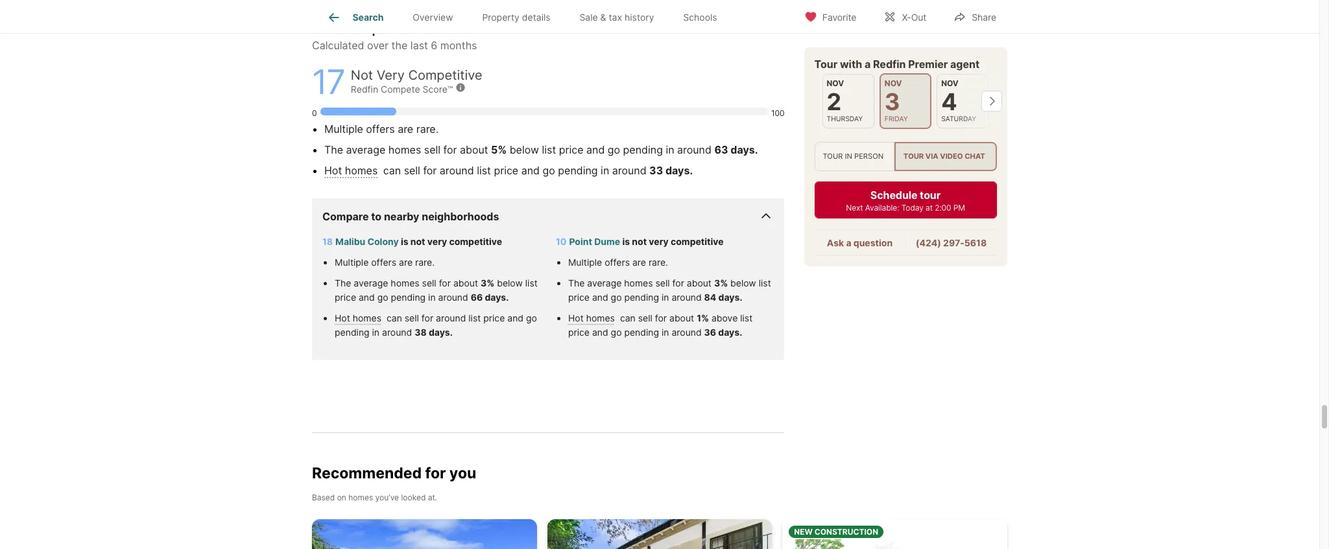 Task type: locate. For each thing, give the bounding box(es) containing it.
can down and go pending in around 66 days.
[[387, 313, 402, 324]]

competitive up 84
[[671, 236, 724, 247]]

1 not from the left
[[411, 236, 426, 247]]

66
[[471, 292, 483, 303]]

above list price
[[569, 313, 753, 338]]

2 very from the left
[[649, 236, 669, 247]]

central
[[426, 24, 463, 37]]

1 horizontal spatial 3%
[[715, 278, 728, 289]]

3% up 84
[[715, 278, 728, 289]]

in left 38 on the left bottom of the page
[[372, 327, 380, 338]]

3% up 66
[[481, 278, 495, 289]]

the average homes down dume
[[569, 278, 656, 289]]

2 not from the left
[[632, 236, 647, 247]]

point dume link
[[570, 236, 621, 247]]

1 3% from the left
[[481, 278, 495, 289]]

details
[[522, 12, 551, 23]]

1 hot homes from the left
[[335, 313, 382, 324]]

1 competitive from the left
[[450, 236, 502, 247]]

list inside above list price
[[741, 313, 753, 324]]

sell down score
[[424, 144, 441, 157]]

malibu down property
[[466, 24, 500, 37]]

tour left via
[[904, 152, 925, 161]]

around up can sell for around list price
[[438, 292, 468, 303]]

list box
[[815, 142, 998, 171]]

the average homes for and go pending in around 66 days.
[[335, 278, 422, 289]]

at
[[927, 203, 934, 212]]

in left person
[[846, 152, 853, 161]]

share
[[973, 11, 997, 22]]

list box containing tour in person
[[815, 142, 998, 171]]

1 vertical spatial redfin
[[351, 83, 379, 94]]

schools
[[684, 12, 718, 23]]

with
[[841, 57, 863, 70]]

multiple down point
[[569, 257, 603, 268]]

very right dume
[[649, 236, 669, 247]]

can up the 'nearby' in the left top of the page
[[383, 164, 401, 177]]

around left 33
[[613, 164, 647, 177]]

1 very from the left
[[428, 236, 447, 247]]

very down neighborhoods
[[428, 236, 447, 247]]

0 horizontal spatial below list price
[[335, 278, 538, 303]]

average for 10
[[588, 278, 622, 289]]

are down the "redfin compete score ™"
[[398, 123, 414, 136]]

3%
[[481, 278, 495, 289], [715, 278, 728, 289]]

tour left with
[[815, 57, 838, 70]]

in down sell for about 1%
[[662, 327, 670, 338]]

84
[[705, 292, 717, 303]]

2 the average homes from the left
[[569, 278, 656, 289]]

is right dume
[[623, 236, 630, 247]]

0 horizontal spatial 3%
[[481, 278, 495, 289]]

1 vertical spatial a
[[847, 237, 852, 248]]

for up 38 days.
[[422, 313, 434, 324]]

search link
[[327, 10, 384, 25]]

are down 18 malibu colony is not very competitive
[[399, 257, 413, 268]]

offers down compete
[[366, 123, 395, 136]]

in up last
[[414, 24, 423, 37]]

list
[[542, 144, 556, 157], [477, 164, 491, 177], [526, 278, 538, 289], [759, 278, 772, 289], [469, 313, 481, 324], [741, 313, 753, 324]]

recommended
[[312, 465, 422, 483]]

the average homes down colony
[[335, 278, 422, 289]]

rare. down 18 malibu colony is not very competitive
[[415, 257, 435, 268]]

multiple for 38
[[335, 257, 369, 268]]

go pending in around
[[335, 313, 537, 338]]

0 vertical spatial malibu
[[466, 24, 500, 37]]

nov down tour with a redfin premier agent
[[886, 78, 903, 88]]

multiple offers are rare. down dume
[[569, 257, 669, 268]]

offers down colony
[[371, 257, 397, 268]]

sell up and go pending in around 66 days.
[[422, 278, 437, 289]]

3 nov from the left
[[942, 78, 960, 88]]

construction
[[815, 528, 879, 537]]

0 horizontal spatial the average homes
[[335, 278, 422, 289]]

in
[[414, 24, 423, 37], [666, 144, 675, 157], [846, 152, 853, 161], [601, 164, 610, 177], [428, 292, 436, 303], [662, 292, 670, 303], [372, 327, 380, 338], [662, 327, 670, 338]]

0 horizontal spatial sell for about 3%
[[422, 278, 495, 289]]

multiple down malibu colony link
[[335, 257, 369, 268]]

0 horizontal spatial competitive
[[450, 236, 502, 247]]

multiple offers are rare. down colony
[[335, 257, 435, 268]]

multiple offers are rare. down compete
[[325, 123, 439, 136]]

1 horizontal spatial competitive
[[671, 236, 724, 247]]

score
[[423, 83, 448, 94]]

a right with
[[866, 57, 872, 70]]

overview
[[413, 12, 453, 23]]

below for 18 malibu colony is not very competitive
[[497, 278, 523, 289]]

around left 38 on the left bottom of the page
[[382, 327, 412, 338]]

2 3% from the left
[[715, 278, 728, 289]]

new
[[795, 528, 813, 537]]

2 hot homes from the left
[[569, 313, 615, 324]]

photo of 435 woodbluff rd, calabasas, ca 91302 image
[[312, 520, 537, 550]]

(424)
[[917, 237, 942, 248]]

below list price up can sell for around list price
[[335, 278, 538, 303]]

tab list containing search
[[312, 0, 743, 33]]

sell up 38 on the left bottom of the page
[[405, 313, 419, 324]]

next image
[[982, 90, 1003, 111]]

are
[[398, 123, 414, 136], [399, 257, 413, 268], [633, 257, 646, 268]]

nov inside nov 3 friday
[[886, 78, 903, 88]]

2 is from the left
[[623, 236, 630, 247]]

tour
[[815, 57, 838, 70], [824, 152, 844, 161], [904, 152, 925, 161]]

1 the average homes from the left
[[335, 278, 422, 289]]

nov down agent
[[942, 78, 960, 88]]

compare to nearby neighborhoods button
[[323, 199, 774, 235]]

ask
[[828, 237, 845, 248]]

at.
[[428, 493, 438, 503]]

via
[[926, 152, 939, 161]]

competitive
[[409, 68, 483, 83]]

thursday
[[828, 114, 864, 123]]

and for and go pending in around 84 days.
[[593, 292, 609, 303]]

0 horizontal spatial is
[[401, 236, 409, 247]]

malibu right the 18
[[336, 236, 366, 247]]

nov for 3
[[886, 78, 903, 88]]

in inside go pending in around
[[372, 327, 380, 338]]

1 horizontal spatial redfin
[[874, 57, 907, 70]]

available:
[[866, 203, 900, 212]]

for up and go pending in around 66 days.
[[439, 278, 451, 289]]

days. right 84
[[719, 292, 743, 303]]

days. right 33
[[666, 164, 693, 177]]

not
[[351, 68, 373, 83]]

redfin down not
[[351, 83, 379, 94]]

out
[[912, 11, 927, 22]]

multiple down 17
[[325, 123, 363, 136]]

sell for about 3% up 66
[[422, 278, 495, 289]]

0 vertical spatial redfin
[[874, 57, 907, 70]]

offers down dume
[[605, 257, 630, 268]]

below list price up sell for about 1%
[[569, 278, 772, 303]]

below
[[510, 144, 539, 157], [497, 278, 523, 289], [731, 278, 757, 289]]

1 horizontal spatial hot homes
[[569, 313, 615, 324]]

0 horizontal spatial a
[[847, 237, 852, 248]]

None button
[[880, 73, 933, 129], [823, 73, 875, 128], [938, 73, 990, 128], [880, 73, 933, 129], [823, 73, 875, 128], [938, 73, 990, 128]]

2 below list price from the left
[[569, 278, 772, 303]]

1 horizontal spatial below list price
[[569, 278, 772, 303]]

around left 84
[[672, 292, 702, 303]]

sell for about 3% up 84
[[656, 278, 728, 289]]

1 horizontal spatial is
[[623, 236, 630, 247]]

new construction button
[[783, 520, 1008, 550]]

you
[[450, 465, 477, 483]]

competitive
[[450, 236, 502, 247], [671, 236, 724, 247]]

about up 84
[[687, 278, 712, 289]]

1 horizontal spatial very
[[649, 236, 669, 247]]

0 vertical spatial a
[[866, 57, 872, 70]]

hot homes link for 38
[[335, 313, 382, 324]]

the average homes
[[335, 278, 422, 289], [569, 278, 656, 289]]

below list price
[[335, 278, 538, 303], [569, 278, 772, 303]]

rare. for 36
[[649, 257, 669, 268]]

tour left person
[[824, 152, 844, 161]]

redfin up nov 3 friday
[[874, 57, 907, 70]]

is right colony
[[401, 236, 409, 247]]

the average homes for and go pending in around 84 days.
[[569, 278, 656, 289]]

rare. down score
[[417, 123, 439, 136]]

can up and go pending in around 36 days.
[[618, 313, 639, 324]]

1 horizontal spatial not
[[632, 236, 647, 247]]

(424) 297-5618
[[917, 237, 988, 248]]

0 horizontal spatial hot homes
[[335, 313, 382, 324]]

premier
[[909, 57, 949, 70]]

competition
[[350, 24, 412, 37]]

nov inside nov 2 thursday
[[828, 78, 845, 88]]

for up and go pending in around 36 days.
[[655, 313, 667, 324]]

about for and go pending in around 84 days.
[[687, 278, 712, 289]]

about
[[460, 144, 489, 157], [454, 278, 478, 289], [687, 278, 712, 289], [670, 313, 695, 324]]

not for dume
[[632, 236, 647, 247]]

around up 38 days.
[[436, 313, 466, 324]]

are down "10 point dume is not very competitive"
[[633, 257, 646, 268]]

hot homes for and go pending in around 84 days.
[[569, 313, 615, 324]]

1 sell for about 3% from the left
[[422, 278, 495, 289]]

1 nov from the left
[[828, 78, 845, 88]]

photo of 1980 highgate rd, westlake village, ca 91361 image
[[783, 520, 1008, 550]]

are for 36
[[633, 257, 646, 268]]

1 horizontal spatial malibu
[[466, 24, 500, 37]]

2 horizontal spatial nov
[[942, 78, 960, 88]]

36
[[705, 327, 717, 338]]

history
[[625, 12, 655, 23]]

about left the "1%"
[[670, 313, 695, 324]]

based on homes you've looked at.
[[312, 493, 438, 503]]

around left 63
[[678, 144, 712, 157]]

tour for tour via video chat
[[904, 152, 925, 161]]

competitive down neighborhoods
[[450, 236, 502, 247]]

very for colony
[[428, 236, 447, 247]]

about left 5%
[[460, 144, 489, 157]]

not for colony
[[411, 236, 426, 247]]

the
[[392, 39, 408, 52]]

offers for 38
[[371, 257, 397, 268]]

multiple offers are rare. for 38
[[335, 257, 435, 268]]

nov inside nov 4 saturday
[[942, 78, 960, 88]]

around inside go pending in around
[[382, 327, 412, 338]]

not right dume
[[632, 236, 647, 247]]

homes
[[389, 144, 421, 157], [345, 164, 378, 177], [391, 278, 420, 289], [625, 278, 653, 289], [353, 313, 382, 324], [587, 313, 615, 324], [349, 493, 373, 503]]

2
[[828, 87, 842, 116]]

saturday
[[942, 114, 977, 123]]

and go pending in around 66 days.
[[356, 292, 509, 303]]

not down compare to nearby neighborhoods
[[411, 236, 426, 247]]

compare to nearby neighborhoods
[[323, 210, 499, 223]]

for up compare to nearby neighborhoods
[[423, 164, 437, 177]]

nov
[[828, 78, 845, 88], [886, 78, 903, 88], [942, 78, 960, 88]]

price inside above list price
[[569, 327, 590, 338]]

1 is from the left
[[401, 236, 409, 247]]

1 horizontal spatial nov
[[886, 78, 903, 88]]

3% for 66
[[481, 278, 495, 289]]

point
[[570, 236, 593, 247]]

18
[[323, 236, 333, 247]]

looked
[[401, 493, 426, 503]]

days.
[[731, 144, 758, 157], [666, 164, 693, 177], [485, 292, 509, 303], [719, 292, 743, 303], [429, 327, 453, 338], [719, 327, 743, 338]]

overview tab
[[398, 2, 468, 33]]

pending
[[624, 144, 663, 157], [558, 164, 598, 177], [391, 292, 426, 303], [625, 292, 660, 303], [335, 327, 370, 338], [625, 327, 660, 338]]

and for and go pending in around 36 days.
[[593, 327, 609, 338]]

around up neighborhoods
[[440, 164, 474, 177]]

in left 33
[[601, 164, 610, 177]]

0 horizontal spatial nov
[[828, 78, 845, 88]]

the
[[325, 144, 343, 157], [335, 278, 351, 289], [569, 278, 585, 289]]

0 horizontal spatial not
[[411, 236, 426, 247]]

2 nov from the left
[[886, 78, 903, 88]]

10 point dume is not very competitive
[[556, 236, 724, 247]]

tab list
[[312, 0, 743, 33]]

1 below list price from the left
[[335, 278, 538, 303]]

below list price for 84
[[569, 278, 772, 303]]

sell
[[424, 144, 441, 157], [404, 164, 421, 177], [422, 278, 437, 289], [656, 278, 670, 289], [405, 313, 419, 324], [639, 313, 653, 324]]

search
[[353, 12, 384, 23]]

are for 38
[[399, 257, 413, 268]]

a right the ask
[[847, 237, 852, 248]]

last
[[411, 39, 428, 52]]

for up and go pending in around 84 days. on the bottom of the page
[[673, 278, 685, 289]]

2 sell for about 3% from the left
[[656, 278, 728, 289]]

nearby
[[384, 210, 420, 223]]

1 horizontal spatial sell for about 3%
[[656, 278, 728, 289]]

1 horizontal spatial the average homes
[[569, 278, 656, 289]]

hot for 10
[[569, 313, 584, 324]]

nov down with
[[828, 78, 845, 88]]

about for and go pending in around 36 days.
[[670, 313, 695, 324]]

calculated
[[312, 39, 364, 52]]

0 horizontal spatial very
[[428, 236, 447, 247]]

sell for about 3%
[[422, 278, 495, 289], [656, 278, 728, 289]]

sell up compare to nearby neighborhoods
[[404, 164, 421, 177]]

0 horizontal spatial malibu
[[336, 236, 366, 247]]

2 competitive from the left
[[671, 236, 724, 247]]

offers for 36
[[605, 257, 630, 268]]

about up 66
[[454, 278, 478, 289]]

rare.
[[417, 123, 439, 136], [415, 257, 435, 268], [649, 257, 669, 268]]

multiple
[[325, 123, 363, 136], [335, 257, 369, 268], [569, 257, 603, 268]]

rare. down "10 point dume is not very competitive"
[[649, 257, 669, 268]]

100
[[772, 109, 785, 118]]

recommended for you
[[312, 465, 477, 483]]



Task type: vqa. For each thing, say whether or not it's contained in the screenshot.
left Redfin
yes



Task type: describe. For each thing, give the bounding box(es) containing it.
sale
[[580, 12, 598, 23]]

days. right 66
[[485, 292, 509, 303]]

above
[[712, 313, 738, 324]]

sell for about 1%
[[639, 313, 709, 324]]

malibu inside market competition in central malibu calculated over the last 6 months
[[466, 24, 500, 37]]

for left 5%
[[444, 144, 457, 157]]

multiple offers are rare. for 36
[[569, 257, 669, 268]]

x-out button
[[873, 3, 938, 30]]

and for and go pending in around 66 days.
[[359, 292, 375, 303]]

friday
[[886, 114, 909, 123]]

and for and
[[505, 313, 524, 324]]

multiple for 33
[[325, 123, 363, 136]]

favorite
[[823, 11, 857, 22]]

is for point dume
[[623, 236, 630, 247]]

schedule
[[871, 188, 918, 201]]

below for 10 point dume is not very competitive
[[731, 278, 757, 289]]

very for dume
[[649, 236, 669, 247]]

hot for 18
[[335, 313, 350, 324]]

over
[[367, 39, 389, 52]]

days. down above
[[719, 327, 743, 338]]

property details
[[483, 12, 551, 23]]

around down sell for about 1%
[[672, 327, 702, 338]]

ask a question link
[[828, 237, 894, 248]]

offers for 33
[[366, 123, 395, 136]]

can sell for around list price
[[384, 313, 505, 324]]

tour in person
[[824, 152, 884, 161]]

10
[[556, 236, 567, 247]]

to
[[371, 210, 382, 223]]

nov for 2
[[828, 78, 845, 88]]

nov 3 friday
[[886, 78, 909, 123]]

hot homes for and go pending in around 66 days.
[[335, 313, 382, 324]]

schedule tour next available: today at 2:00 pm
[[847, 188, 966, 212]]

sale & tax history
[[580, 12, 655, 23]]

nov for 4
[[942, 78, 960, 88]]

3% for 84
[[715, 278, 728, 289]]

33
[[650, 164, 664, 177]]

in left 63
[[666, 144, 675, 157]]

(424) 297-5618 link
[[917, 237, 988, 248]]

months
[[441, 39, 477, 52]]

is for malibu colony
[[401, 236, 409, 247]]

agent
[[951, 57, 981, 70]]

tour for tour with a redfin premier agent
[[815, 57, 838, 70]]

competitive for 10 point dume is not very competitive
[[671, 236, 724, 247]]

ask a question
[[828, 237, 894, 248]]

compete
[[381, 83, 420, 94]]

for up at.
[[426, 465, 446, 483]]

pm
[[954, 203, 966, 212]]

in inside market competition in central malibu calculated over the last 6 months
[[414, 24, 423, 37]]

18 malibu colony is not very competitive
[[323, 236, 502, 247]]

hot homes link for 33
[[325, 164, 378, 177]]

can for can sell for around list price
[[387, 313, 402, 324]]

colony
[[368, 236, 399, 247]]

about for and go pending in around 66 days.
[[454, 278, 478, 289]]

video
[[941, 152, 964, 161]]

tour for tour in person
[[824, 152, 844, 161]]

sell up and go pending in around 36 days.
[[639, 313, 653, 324]]

nov 2 thursday
[[828, 78, 864, 123]]

neighborhoods
[[422, 210, 499, 223]]

sell for about 3% for 66
[[422, 278, 495, 289]]

tour via video chat
[[904, 152, 986, 161]]

sell up and go pending in around 84 days. on the bottom of the page
[[656, 278, 670, 289]]

6
[[431, 39, 438, 52]]

63
[[715, 144, 729, 157]]

schools tab
[[669, 2, 732, 33]]

based
[[312, 493, 335, 503]]

rare. for 33
[[417, 123, 439, 136]]

5%
[[491, 144, 507, 157]]

competitive for 18 malibu colony is not very competitive
[[450, 236, 502, 247]]

in up can sell for around list price
[[428, 292, 436, 303]]

multiple for 36
[[569, 257, 603, 268]]

average for 18
[[354, 278, 388, 289]]

below list price for 66
[[335, 278, 538, 303]]

days. down can sell for around list price
[[429, 327, 453, 338]]

in up sell for about 1%
[[662, 292, 670, 303]]

days. right 63
[[731, 144, 758, 157]]

x-out
[[903, 11, 927, 22]]

very
[[377, 68, 405, 83]]

are for 33
[[398, 123, 414, 136]]

the average homes sell for about 5% below list price and go pending in around 63 days.
[[325, 144, 758, 157]]

0
[[312, 109, 317, 118]]

sale & tax history tab
[[565, 2, 669, 33]]

compare
[[323, 210, 369, 223]]

redfin compete score ™
[[351, 83, 453, 94]]

share button
[[943, 3, 1008, 30]]

nov 4 saturday
[[942, 78, 977, 123]]

1 vertical spatial malibu
[[336, 236, 366, 247]]

new construction
[[795, 528, 879, 537]]

hot homes link for 36
[[569, 313, 615, 324]]

rare. for 38
[[415, 257, 435, 268]]

can for can
[[618, 313, 639, 324]]

tour with a redfin premier agent
[[815, 57, 981, 70]]

1%
[[697, 313, 709, 324]]

property details tab
[[468, 2, 565, 33]]

38 days.
[[415, 327, 453, 338]]

hot homes can sell for around list price and go pending in around 33 days.
[[325, 164, 693, 177]]

tax
[[609, 12, 623, 23]]

in inside list box
[[846, 152, 853, 161]]

market
[[312, 24, 348, 37]]

5618
[[965, 237, 988, 248]]

the for 10
[[569, 278, 585, 289]]

you've
[[376, 493, 399, 503]]

malibu colony link
[[336, 236, 399, 247]]

sell for about 3% for 84
[[656, 278, 728, 289]]

multiple offers are rare. for 33
[[325, 123, 439, 136]]

2:00
[[936, 203, 952, 212]]

17
[[312, 62, 345, 103]]

photo of 30601 sicomoro dr, malibu, ca 90265 image
[[548, 520, 773, 550]]

pending inside go pending in around
[[335, 327, 370, 338]]

1 horizontal spatial a
[[866, 57, 872, 70]]

38
[[415, 327, 427, 338]]

4
[[942, 87, 958, 116]]

0 horizontal spatial redfin
[[351, 83, 379, 94]]

the for 18
[[335, 278, 351, 289]]

go inside go pending in around
[[526, 313, 537, 324]]

central malibu link
[[426, 24, 500, 37]]

&
[[601, 12, 607, 23]]

not very competitive
[[351, 68, 483, 83]]

question
[[854, 237, 894, 248]]

next
[[847, 203, 864, 212]]

297-
[[944, 237, 965, 248]]

property
[[483, 12, 520, 23]]

tour
[[921, 188, 942, 201]]



